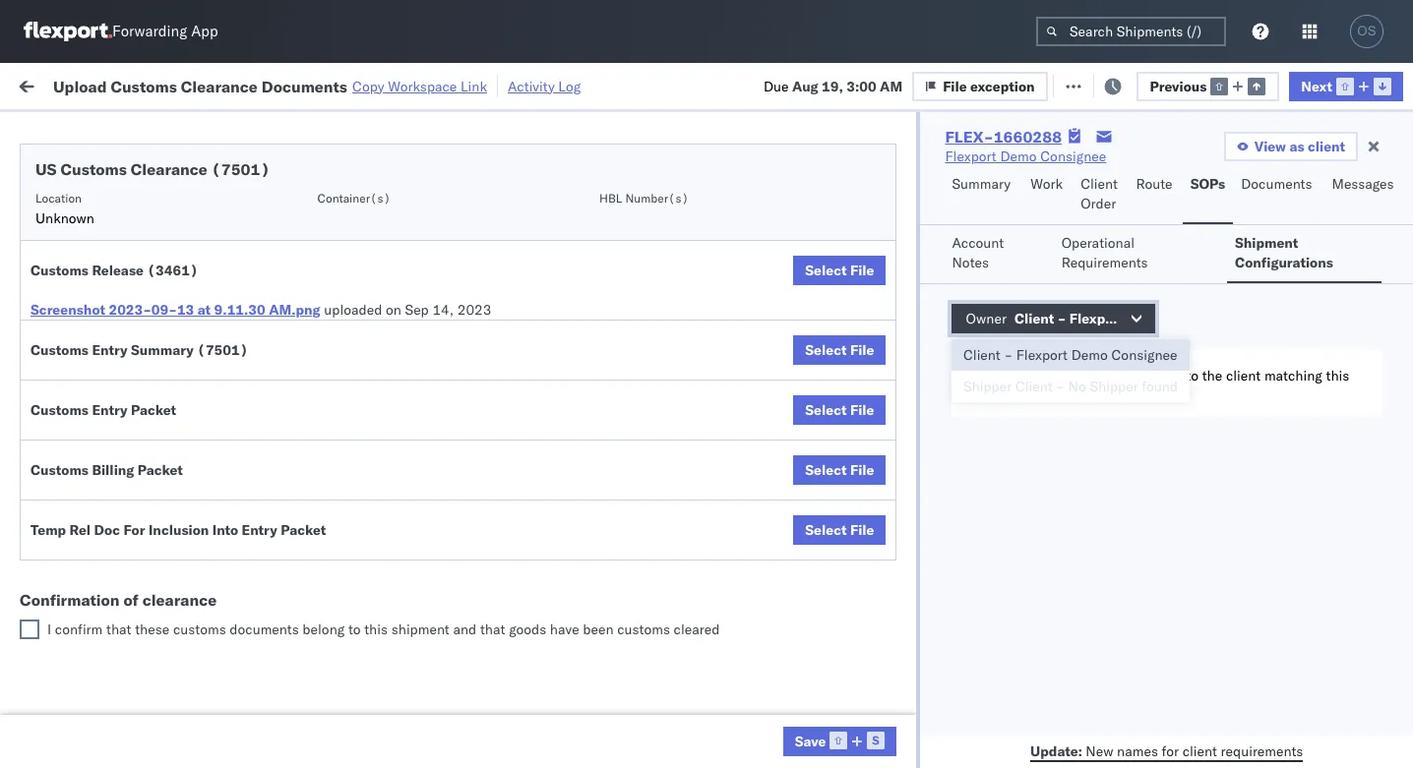 Task type: locate. For each thing, give the bounding box(es) containing it.
los up (3461)
[[186, 230, 208, 248]]

nov right the uploaded
[[410, 284, 436, 302]]

2 integration test account - karl lagerfeld from the top
[[858, 717, 1114, 735]]

on
[[483, 76, 498, 94], [386, 301, 401, 319]]

container numbers button
[[1203, 149, 1311, 184]]

on right 205
[[483, 76, 498, 94]]

0 vertical spatial demo
[[1000, 148, 1037, 165]]

shipper left no
[[964, 378, 1012, 396]]

0 vertical spatial schedule delivery appointment button
[[45, 195, 242, 217]]

there are no procedures attached to the client
[[972, 367, 1261, 385]]

this right matching
[[1326, 367, 1350, 385]]

ocean fcl
[[602, 197, 671, 215], [602, 241, 671, 258], [602, 371, 671, 388], [602, 414, 671, 432], [602, 500, 671, 518], [602, 544, 671, 562], [602, 630, 671, 648]]

1 select from the top
[[805, 262, 847, 280]]

customs up status
[[111, 76, 177, 96]]

schedule delivery appointment link down us customs clearance (7501)
[[45, 195, 242, 215]]

ocean fcl for first "schedule pickup from los angeles, ca" "link" from the bottom of the page
[[602, 630, 671, 648]]

nov up sep
[[410, 241, 436, 258]]

schedule inside schedule pickup from rotterdam, netherlands
[[45, 706, 103, 724]]

consignee right bookings
[[949, 630, 1015, 648]]

1 schedule pickup from los angeles, ca button from the top
[[45, 229, 280, 270]]

consignee down '3:00'
[[858, 160, 915, 175]]

nov down sep
[[410, 327, 436, 345]]

schedule down customs entry packet
[[45, 446, 103, 464]]

1 vertical spatial upload
[[45, 403, 90, 421]]

1 horizontal spatial on
[[483, 76, 498, 94]]

0 vertical spatial this
[[1326, 367, 1350, 385]]

3 schedule from the top
[[45, 273, 103, 291]]

1 vertical spatial summary
[[131, 342, 194, 359]]

packet for customs billing packet
[[138, 462, 183, 479]]

hlxu6269489
[[1317, 240, 1413, 258], [1317, 283, 1413, 301], [1317, 327, 1413, 344], [1317, 370, 1413, 388], [1317, 413, 1413, 431]]

client inside "button"
[[1081, 175, 1118, 193]]

2 vertical spatial schedule delivery appointment button
[[45, 499, 242, 520]]

2 horizontal spatial documents
[[1241, 175, 1312, 193]]

1 1846748 from the top
[[1129, 197, 1189, 215]]

upload for upload customs clearance documents
[[45, 403, 90, 421]]

None checkbox
[[20, 620, 39, 640]]

1 horizontal spatial demo
[[1072, 346, 1108, 364]]

los left into
[[178, 533, 200, 551]]

1 schedule delivery appointment from the top
[[45, 196, 242, 214]]

2 test12345 from the top
[[1341, 371, 1413, 388]]

5 select from the top
[[805, 522, 847, 539]]

4 resize handle column header from the left
[[697, 153, 720, 769]]

client right as
[[1308, 138, 1345, 156]]

appointment for third schedule delivery appointment button from the bottom of the page 'schedule delivery appointment' link
[[161, 196, 242, 214]]

1 horizontal spatial that
[[480, 621, 505, 639]]

1846748 down route button
[[1129, 241, 1189, 258]]

1 horizontal spatial client
[[1226, 367, 1261, 385]]

upload inside upload customs clearance documents
[[45, 403, 90, 421]]

documents
[[262, 76, 347, 96], [1241, 175, 1312, 193], [45, 423, 116, 440]]

5 select file from the top
[[805, 522, 874, 539]]

9 resize handle column header from the left
[[1378, 153, 1402, 769]]

operational
[[1062, 234, 1135, 252]]

3 select file from the top
[[805, 402, 874, 419]]

2 1846748 from the top
[[1129, 241, 1189, 258]]

2 select from the top
[[805, 342, 847, 359]]

0 vertical spatial client
[[1308, 138, 1345, 156]]

account notes
[[952, 234, 1004, 272]]

file for customs billing packet
[[850, 462, 874, 479]]

appointment up inclusion
[[161, 500, 242, 517]]

2 vertical spatial clearance
[[152, 403, 216, 421]]

schedule delivery appointment button up for
[[45, 499, 242, 520]]

est, up 7:00 pm est, dec 23, 2022
[[376, 500, 406, 518]]

5 ceau7522281, hlxu6269489 from the top
[[1213, 413, 1413, 431]]

customs entry summary (7501)
[[31, 342, 248, 359]]

1 test12345 from the top
[[1341, 284, 1413, 302]]

shipper right no
[[1090, 378, 1138, 396]]

release
[[92, 262, 144, 280]]

save button
[[783, 727, 897, 757]]

matching
[[1265, 367, 1323, 385]]

0 horizontal spatial customs
[[173, 621, 226, 639]]

1 vertical spatial account
[[959, 674, 1011, 691]]

to left the
[[1186, 367, 1199, 385]]

there
[[972, 367, 1007, 385]]

4 2:59 am edt, nov 5, 2022 from the top
[[317, 327, 490, 345]]

2 horizontal spatial client
[[1308, 138, 1345, 156]]

workspace
[[388, 77, 457, 95]]

3 hlxu6269489 from the top
[[1317, 327, 1413, 344]]

no
[[1034, 367, 1050, 385]]

2 ca from the top
[[45, 293, 64, 311]]

1 vertical spatial confirm
[[45, 586, 96, 604]]

ca for 3rd "schedule pickup from los angeles, ca" "link" from the top
[[45, 379, 64, 397]]

route
[[1136, 175, 1173, 193]]

0 vertical spatial at
[[392, 76, 404, 94]]

0 horizontal spatial this
[[364, 621, 388, 639]]

1 vertical spatial clearance
[[131, 159, 208, 179]]

2 vertical spatial documents
[[45, 423, 116, 440]]

next button
[[1290, 71, 1404, 101]]

ca up customs entry packet
[[45, 379, 64, 397]]

0 vertical spatial to
[[1186, 367, 1199, 385]]

shipment configurations button
[[1227, 225, 1382, 283]]

1 vertical spatial client
[[964, 346, 1001, 364]]

select file button for customs entry summary (7501)
[[794, 336, 886, 365]]

5, for 3rd "schedule pickup from los angeles, ca" "link" from the top
[[439, 371, 452, 388]]

2 horizontal spatial client
[[1081, 175, 1118, 193]]

summary down 09-
[[131, 342, 194, 359]]

2130387
[[1129, 717, 1189, 735]]

1 vertical spatial schedule delivery appointment button
[[45, 325, 242, 347]]

location
[[35, 191, 82, 206]]

1 horizontal spatial this
[[1326, 367, 1350, 385]]

confirm
[[45, 533, 96, 551], [45, 586, 96, 604]]

1846748 down found
[[1129, 414, 1189, 432]]

3 appointment from the top
[[161, 500, 242, 517]]

flex-2130387 button
[[1055, 712, 1193, 740], [1055, 712, 1193, 740]]

1 vertical spatial 14,
[[438, 500, 460, 518]]

3 1846748 from the top
[[1129, 284, 1189, 302]]

2 schedule from the top
[[45, 230, 103, 248]]

file for customs release (3461)
[[850, 262, 874, 280]]

inclusion
[[149, 522, 209, 539]]

1 vertical spatial to
[[348, 621, 361, 639]]

customs down screenshot
[[31, 342, 89, 359]]

0 horizontal spatial client
[[1183, 743, 1217, 760]]

schedule for 3rd schedule delivery appointment button from the top of the page
[[45, 500, 103, 517]]

am
[[880, 77, 903, 95], [350, 197, 373, 215], [350, 241, 373, 258], [350, 284, 373, 302], [350, 327, 373, 345], [350, 371, 373, 388], [350, 414, 373, 432], [350, 500, 373, 518], [350, 630, 373, 648]]

3 5, from the top
[[439, 284, 452, 302]]

est, for 23,
[[375, 544, 405, 562]]

4 select file from the top
[[805, 462, 874, 479]]

09-
[[151, 301, 177, 319]]

schedule delivery appointment link down "2023-"
[[45, 325, 242, 345]]

0 vertical spatial appointment
[[161, 196, 242, 214]]

flex- up there are no procedures attached to the client
[[1087, 327, 1129, 345]]

integration test account - karl lagerfeld down bookings test consignee
[[858, 674, 1114, 691]]

1 horizontal spatial documents
[[262, 76, 347, 96]]

pickup up release
[[107, 230, 150, 248]]

confirm inside confirm pickup from los angeles, ca
[[45, 533, 96, 551]]

list box
[[952, 340, 1190, 403]]

confirm for confirm delivery
[[45, 586, 96, 604]]

exception
[[1104, 76, 1168, 94], [971, 77, 1035, 95]]

1 karl from the top
[[1027, 674, 1052, 691]]

schedule delivery appointment link
[[45, 195, 242, 215], [45, 325, 242, 345], [45, 499, 242, 518]]

requirements
[[1062, 254, 1148, 272]]

2 select file button from the top
[[794, 336, 886, 365]]

entry
[[92, 342, 128, 359], [92, 402, 128, 419], [242, 522, 277, 539]]

account inside account notes button
[[952, 234, 1004, 252]]

3 ceau7522281, hlxu6269489 from the top
[[1213, 327, 1413, 344]]

select file button for customs entry packet
[[794, 396, 886, 425]]

Search Shipments (/) text field
[[1036, 17, 1226, 46]]

schedule for 2nd schedule delivery appointment button from the bottom
[[45, 326, 103, 344]]

operational requirements button
[[1054, 225, 1216, 283]]

shipper
[[964, 378, 1012, 396], [1090, 378, 1138, 396]]

1 vertical spatial integration test account - karl lagerfeld
[[858, 717, 1114, 735]]

1 vertical spatial appointment
[[161, 326, 242, 344]]

1 vertical spatial documents
[[1241, 175, 1312, 193]]

schedule pickup from rotterdam, netherlands
[[45, 706, 256, 744]]

mbl/mawb n button
[[1331, 156, 1413, 176]]

7 schedule from the top
[[45, 500, 103, 517]]

clearance down the customs entry summary (7501)
[[152, 403, 216, 421]]

(7501) down upload customs clearance documents copy workspace link
[[211, 159, 270, 179]]

hbl
[[599, 191, 622, 206]]

select for customs billing packet
[[805, 462, 847, 479]]

1 confirm from the top
[[45, 533, 96, 551]]

0 vertical spatial karl
[[1027, 674, 1052, 691]]

0 vertical spatial entry
[[92, 342, 128, 359]]

consignee up client order
[[1041, 148, 1107, 165]]

confirm
[[55, 621, 103, 639]]

batch action
[[1302, 76, 1388, 94]]

actions
[[1354, 160, 1395, 175]]

4 2:59 from the top
[[317, 327, 347, 345]]

2:59
[[317, 197, 347, 215], [317, 241, 347, 258], [317, 284, 347, 302], [317, 327, 347, 345], [317, 371, 347, 388], [317, 500, 347, 518], [317, 630, 347, 648]]

0 horizontal spatial on
[[386, 301, 401, 319]]

ca down "customs release (3461)"
[[45, 293, 64, 311]]

are
[[1011, 367, 1031, 385]]

integration right "save"
[[858, 717, 926, 735]]

1 resize handle column header from the left
[[281, 153, 305, 769]]

los
[[186, 230, 208, 248], [186, 273, 208, 291], [186, 360, 208, 377], [186, 446, 208, 464], [178, 533, 200, 551], [186, 620, 208, 637]]

2 vertical spatial account
[[959, 717, 1011, 735]]

file for customs entry summary (7501)
[[850, 342, 874, 359]]

lagerfeld up flex-2130387
[[1056, 674, 1114, 691]]

5 2:59 am edt, nov 5, 2022 from the top
[[317, 371, 490, 388]]

order
[[1081, 195, 1116, 213]]

entry up the customs billing packet
[[92, 402, 128, 419]]

container(s)
[[317, 191, 391, 206]]

ca for first "schedule pickup from los angeles, ca" "link"
[[45, 250, 64, 267]]

at
[[392, 76, 404, 94], [198, 301, 211, 319]]

select file button for customs billing packet
[[794, 456, 886, 485]]

1 horizontal spatial summary
[[952, 175, 1011, 193]]

3 select from the top
[[805, 402, 847, 419]]

0 vertical spatial confirm
[[45, 533, 96, 551]]

1 integration from the top
[[858, 674, 926, 691]]

fcl
[[646, 197, 671, 215], [646, 241, 671, 258], [646, 371, 671, 388], [646, 414, 671, 432], [646, 500, 671, 518], [646, 544, 671, 562], [646, 630, 671, 648]]

flex- up new
[[1087, 717, 1129, 735]]

confirm up confirmation
[[45, 533, 96, 551]]

1 vertical spatial flexport
[[1016, 346, 1068, 364]]

1 edt, from the top
[[376, 197, 407, 215]]

status
[[108, 122, 142, 136]]

schedule for fourth the 'schedule pickup from los angeles, ca' button from the bottom
[[45, 273, 103, 291]]

3 schedule pickup from los angeles, ca button from the top
[[45, 359, 280, 400]]

i confirm that these customs documents belong to this shipment and that goods have been customs cleared
[[47, 621, 720, 639]]

schedule delivery appointment
[[45, 196, 242, 214], [45, 326, 242, 344], [45, 500, 242, 517]]

0 horizontal spatial documents
[[45, 423, 116, 440]]

unknown
[[35, 210, 94, 227]]

customs
[[111, 76, 177, 96], [61, 159, 127, 179], [31, 262, 89, 280], [31, 342, 89, 359], [31, 402, 89, 419], [94, 403, 149, 421], [31, 462, 89, 479]]

maeu9408
[[1341, 717, 1413, 735]]

select file for customs billing packet
[[805, 462, 874, 479]]

schedule delivery appointment up for
[[45, 500, 242, 517]]

resize handle column header
[[281, 153, 305, 769], [500, 153, 524, 769], [569, 153, 593, 769], [697, 153, 720, 769], [825, 153, 848, 769], [1022, 153, 1045, 769], [1179, 153, 1203, 769], [1307, 153, 1331, 769], [1378, 153, 1402, 769]]

flex-1660288
[[945, 127, 1062, 147]]

5, for second "schedule pickup from los angeles, ca" "link" from the top of the page
[[439, 284, 452, 302]]

this
[[1326, 367, 1350, 385], [364, 621, 388, 639]]

file exception
[[1077, 76, 1168, 94], [943, 77, 1035, 95]]

7 2:59 from the top
[[317, 630, 347, 648]]

ca inside confirm pickup from los angeles, ca
[[45, 553, 64, 570]]

3 schedule delivery appointment link from the top
[[45, 499, 242, 518]]

4 5, from the top
[[439, 327, 452, 345]]

documents left copy
[[262, 76, 347, 96]]

entry right into
[[242, 522, 277, 539]]

1846748 down operational requirements 'button'
[[1129, 284, 1189, 302]]

0 horizontal spatial that
[[106, 621, 131, 639]]

upload up by:
[[53, 76, 107, 96]]

at left risk
[[392, 76, 404, 94]]

1 vertical spatial dec
[[408, 544, 434, 562]]

schedule down confirmation
[[45, 620, 103, 637]]

1 horizontal spatial client
[[1016, 378, 1053, 396]]

4 ca from the top
[[45, 466, 64, 484]]

hbl number(s)
[[599, 191, 689, 206]]

5 edt, from the top
[[376, 371, 407, 388]]

client order
[[1081, 175, 1118, 213]]

dec left 23,
[[408, 544, 434, 562]]

est, left the 9,
[[376, 414, 406, 432]]

nov
[[410, 197, 436, 215], [410, 241, 436, 258], [410, 284, 436, 302], [410, 327, 436, 345], [410, 371, 436, 388], [409, 414, 435, 432]]

aug
[[792, 77, 819, 95]]

6 ocean fcl from the top
[[602, 544, 671, 562]]

pickup up netherlands
[[107, 706, 150, 724]]

pickup inside schedule pickup from rotterdam, netherlands
[[107, 706, 150, 724]]

2 lagerfeld from the top
[[1056, 717, 1114, 735]]

(7501) for us customs clearance (7501)
[[211, 159, 270, 179]]

schedule delivery appointment for third schedule delivery appointment button from the bottom of the page
[[45, 196, 242, 214]]

-
[[1004, 346, 1013, 364], [1056, 378, 1065, 396], [1015, 674, 1023, 691], [1015, 717, 1023, 735]]

8 schedule from the top
[[45, 620, 103, 637]]

documents down customs entry packet
[[45, 423, 116, 440]]

previous button
[[1136, 71, 1280, 101]]

schedule for third schedule delivery appointment button from the bottom of the page
[[45, 196, 103, 214]]

appointment for 2nd schedule delivery appointment button from the bottom 'schedule delivery appointment' link
[[161, 326, 242, 344]]

0 horizontal spatial shipper
[[964, 378, 1012, 396]]

of
[[123, 591, 139, 610]]

customs left billing
[[31, 462, 89, 479]]

(7501) down 9.11.30
[[197, 342, 248, 359]]

ocean fcl for 3rd "schedule pickup from los angeles, ca" "link" from the top
[[602, 371, 671, 388]]

customs down clearance
[[173, 621, 226, 639]]

1 horizontal spatial flexport
[[1016, 346, 1068, 364]]

upload up the customs billing packet
[[45, 403, 90, 421]]

select for temp rel doc for inclusion into entry packet
[[805, 522, 847, 539]]

0 vertical spatial dec
[[409, 500, 435, 518]]

1 vertical spatial this
[[364, 621, 388, 639]]

0 horizontal spatial work
[[215, 76, 250, 94]]

4 ceau7522281, from the top
[[1213, 370, 1314, 388]]

schedule delivery appointment link for 3rd schedule delivery appointment button from the top of the page
[[45, 499, 242, 518]]

that down confirmation of clearance
[[106, 621, 131, 639]]

ocean
[[602, 197, 643, 215], [901, 197, 941, 215], [602, 241, 643, 258], [773, 241, 813, 258], [901, 241, 941, 258], [773, 284, 813, 302], [901, 284, 941, 302], [773, 327, 813, 345], [901, 327, 941, 345], [602, 371, 643, 388], [773, 371, 813, 388], [901, 371, 941, 388], [602, 414, 643, 432], [773, 414, 813, 432], [901, 414, 941, 432], [773, 457, 813, 475], [901, 457, 941, 475], [602, 500, 643, 518], [773, 500, 813, 518], [901, 500, 941, 518], [602, 544, 643, 562], [773, 544, 813, 562], [901, 544, 941, 562], [901, 587, 941, 605], [602, 630, 643, 648]]

5 schedule pickup from los angeles, ca from the top
[[45, 620, 265, 657]]

0 vertical spatial packet
[[131, 402, 176, 419]]

file for temp rel doc for inclusion into entry packet
[[850, 522, 874, 539]]

1 select file button from the top
[[794, 256, 886, 285]]

client for client - flexport demo consignee
[[964, 346, 1001, 364]]

schedule up screenshot
[[45, 273, 103, 291]]

schedule delivery appointment for 2nd schedule delivery appointment button from the bottom
[[45, 326, 242, 344]]

file exception up flex-1660288 "link"
[[943, 77, 1035, 95]]

rel
[[69, 522, 91, 539]]

to right belong
[[348, 621, 361, 639]]

list box containing client - flexport demo consignee
[[952, 340, 1190, 403]]

0 horizontal spatial client
[[964, 346, 1001, 364]]

1 vertical spatial at
[[198, 301, 211, 319]]

est, for 13,
[[376, 630, 406, 648]]

cleared
[[674, 621, 720, 639]]

batch
[[1302, 76, 1341, 94]]

2 ocean fcl from the top
[[602, 241, 671, 258]]

belong
[[302, 621, 345, 639]]

dec up 7:00 pm est, dec 23, 2022
[[409, 500, 435, 518]]

1 appointment from the top
[[161, 196, 242, 214]]

0 horizontal spatial at
[[198, 301, 211, 319]]

demo up procedures
[[1072, 346, 1108, 364]]

1 vertical spatial entry
[[92, 402, 128, 419]]

2023 right sep
[[457, 301, 492, 319]]

client up order
[[1081, 175, 1118, 193]]

clearance inside upload customs clearance documents
[[152, 403, 216, 421]]

2 schedule delivery appointment from the top
[[45, 326, 242, 344]]

ocean fcl for confirm pickup from los angeles, ca link
[[602, 544, 671, 562]]

5 ceau7522281, from the top
[[1213, 413, 1314, 431]]

1 vertical spatial schedule delivery appointment link
[[45, 325, 242, 345]]

Search Work text field
[[751, 70, 965, 100]]

schedule delivery appointment button down us customs clearance (7501)
[[45, 195, 242, 217]]

0 vertical spatial integration
[[858, 674, 926, 691]]

lagerfeld up new
[[1056, 717, 1114, 735]]

os button
[[1344, 9, 1390, 54]]

1 vertical spatial work
[[1031, 175, 1063, 193]]

i
[[47, 621, 51, 639]]

customs up screenshot
[[31, 262, 89, 280]]

ca up the temp
[[45, 466, 64, 484]]

1 vertical spatial test12345
[[1341, 371, 1413, 388]]

from inside schedule pickup from rotterdam, netherlands
[[153, 706, 182, 724]]

0 vertical spatial work
[[215, 76, 250, 94]]

entry for summary
[[92, 342, 128, 359]]

summary down flex-1660288 "link"
[[952, 175, 1011, 193]]

3 schedule delivery appointment from the top
[[45, 500, 242, 517]]

due aug 19, 3:00 am
[[764, 77, 903, 95]]

documents for upload customs clearance documents
[[45, 423, 116, 440]]

previous
[[1150, 77, 1207, 95]]

file exception down search shipments (/) text field
[[1077, 76, 1168, 94]]

schedule delivery appointment down us customs clearance (7501)
[[45, 196, 242, 214]]

2 vertical spatial appointment
[[161, 500, 242, 517]]

documents for upload customs clearance documents copy workspace link
[[262, 76, 347, 96]]

0 vertical spatial (7501)
[[211, 159, 270, 179]]

1 vertical spatial karl
[[1027, 717, 1052, 735]]

5 fcl from the top
[[646, 500, 671, 518]]

file for customs entry packet
[[850, 402, 874, 419]]

0 horizontal spatial file exception
[[943, 77, 1035, 95]]

1 vertical spatial demo
[[1072, 346, 1108, 364]]

customs up billing
[[94, 403, 149, 421]]

ca down i
[[45, 639, 64, 657]]

schedule delivery appointment down "2023-"
[[45, 326, 242, 344]]

2:59 am est, dec 14, 2022
[[317, 500, 497, 518]]

client right the
[[1226, 367, 1261, 385]]

6 fcl from the top
[[646, 544, 671, 562]]

entry down "2023-"
[[92, 342, 128, 359]]

1 horizontal spatial shipper
[[1090, 378, 1138, 396]]

6 schedule from the top
[[45, 446, 103, 464]]

1 horizontal spatial customs
[[617, 621, 670, 639]]

7 fcl from the top
[[646, 630, 671, 648]]

1 schedule delivery appointment link from the top
[[45, 195, 242, 215]]

client for client order
[[1081, 175, 1118, 193]]

ocean fcl for 3rd schedule delivery appointment button from the top of the page 'schedule delivery appointment' link
[[602, 500, 671, 518]]

0 vertical spatial client
[[1081, 175, 1118, 193]]

flexport
[[945, 148, 997, 165], [1016, 346, 1068, 364]]

edt,
[[376, 197, 407, 215], [376, 241, 407, 258], [376, 284, 407, 302], [376, 327, 407, 345], [376, 371, 407, 388]]

flex- down order
[[1087, 241, 1129, 258]]

os
[[1358, 24, 1377, 38]]

4 schedule from the top
[[45, 326, 103, 344]]

packet right billing
[[138, 462, 183, 479]]

schedule down us
[[45, 196, 103, 214]]

2 schedule pickup from los angeles, ca button from the top
[[45, 272, 280, 313]]

account
[[952, 234, 1004, 252], [959, 674, 1011, 691], [959, 717, 1011, 735]]

0 vertical spatial summary
[[952, 175, 1011, 193]]

1846748 for upload customs clearance documents button
[[1129, 414, 1189, 432]]

delivery for 2nd schedule delivery appointment button from the bottom
[[107, 326, 158, 344]]

0 vertical spatial clearance
[[181, 76, 258, 96]]

0 horizontal spatial demo
[[1000, 148, 1037, 165]]

2 that from the left
[[480, 621, 505, 639]]

appointment down 13
[[161, 326, 242, 344]]

2 vertical spatial test12345
[[1341, 414, 1413, 432]]

that right and at the bottom left of the page
[[480, 621, 505, 639]]

demo down 1660288
[[1000, 148, 1037, 165]]

5 flex-1846748 from the top
[[1087, 371, 1189, 388]]

2 vertical spatial entry
[[242, 522, 277, 539]]

schedule delivery appointment link for third schedule delivery appointment button from the bottom of the page
[[45, 195, 242, 215]]

5,
[[439, 197, 452, 215], [439, 241, 452, 258], [439, 284, 452, 302], [439, 327, 452, 345], [439, 371, 452, 388]]

this inside matching this shipment.
[[1326, 367, 1350, 385]]

6 2:59 from the top
[[317, 500, 347, 518]]

schedule up rel
[[45, 500, 103, 517]]

2 vertical spatial schedule delivery appointment link
[[45, 499, 242, 518]]

customs right "been" at the left bottom of page
[[617, 621, 670, 639]]

2 vertical spatial client
[[1016, 378, 1053, 396]]

workitem button
[[12, 156, 285, 176]]

0 vertical spatial flexport
[[945, 148, 997, 165]]

schedule delivery appointment link for 2nd schedule delivery appointment button from the bottom
[[45, 325, 242, 345]]

1 vertical spatial client
[[1226, 367, 1261, 385]]

4 ocean fcl from the top
[[602, 414, 671, 432]]

0 horizontal spatial flexport
[[945, 148, 997, 165]]

been
[[583, 621, 614, 639]]

client left no
[[1016, 378, 1053, 396]]

0 vertical spatial lagerfeld
[[1056, 674, 1114, 691]]

1 vertical spatial (7501)
[[197, 342, 248, 359]]

documents inside upload customs clearance documents
[[45, 423, 116, 440]]

select for customs entry packet
[[805, 402, 847, 419]]

schedule for fourth the 'schedule pickup from los angeles, ca' button from the top
[[45, 446, 103, 464]]

0 vertical spatial test12345
[[1341, 284, 1413, 302]]

upload
[[53, 76, 107, 96], [45, 403, 90, 421]]

5 schedule from the top
[[45, 360, 103, 377]]

clearance down status
[[131, 159, 208, 179]]

est, for 14,
[[376, 500, 406, 518]]

3 edt, from the top
[[376, 284, 407, 302]]

0 horizontal spatial exception
[[971, 77, 1035, 95]]

(7501)
[[211, 159, 270, 179], [197, 342, 248, 359]]

9 schedule from the top
[[45, 706, 103, 724]]

n
[[1412, 160, 1413, 175]]

2 appointment from the top
[[161, 326, 242, 344]]

customs
[[173, 621, 226, 639], [617, 621, 670, 639]]

0 vertical spatial 2023
[[457, 301, 492, 319]]

(7501) for customs entry summary (7501)
[[197, 342, 248, 359]]

sops button
[[1183, 166, 1233, 224]]

packet down the customs entry summary (7501)
[[131, 402, 176, 419]]

1 vertical spatial integration
[[858, 717, 926, 735]]

karl
[[1027, 674, 1052, 691], [1027, 717, 1052, 735]]

flexport. image
[[24, 22, 112, 41]]

on left sep
[[386, 301, 401, 319]]

0 vertical spatial integration test account - karl lagerfeld
[[858, 674, 1114, 691]]

1 2:59 from the top
[[317, 197, 347, 215]]

1 vertical spatial schedule delivery appointment
[[45, 326, 242, 344]]

schedule for 3rd the 'schedule pickup from los angeles, ca' button from the top of the page
[[45, 360, 103, 377]]

4 select file button from the top
[[794, 456, 886, 485]]

1 vertical spatial packet
[[138, 462, 183, 479]]

1846748 left the
[[1129, 371, 1189, 388]]

pickup down upload customs clearance documents
[[107, 446, 150, 464]]

1 vertical spatial lagerfeld
[[1056, 717, 1114, 735]]

5 ocean fcl from the top
[[602, 500, 671, 518]]

nov left the 9,
[[409, 414, 435, 432]]

gvcu5265864
[[1213, 717, 1310, 734]]

2 vertical spatial schedule delivery appointment
[[45, 500, 242, 517]]

14, right sep
[[432, 301, 454, 319]]

1846748 down route
[[1129, 197, 1189, 215]]

requirements
[[1221, 743, 1304, 760]]

ca down the temp
[[45, 553, 64, 570]]

7:00
[[317, 544, 347, 562]]

0 horizontal spatial to
[[348, 621, 361, 639]]



Task type: describe. For each thing, give the bounding box(es) containing it.
los up 13
[[186, 273, 208, 291]]

2 2:59 am edt, nov 5, 2022 from the top
[[317, 241, 490, 258]]

0 horizontal spatial summary
[[131, 342, 194, 359]]

select file for customs entry summary (7501)
[[805, 342, 874, 359]]

customs release (3461)
[[31, 262, 198, 280]]

client order button
[[1073, 166, 1128, 224]]

goods
[[509, 621, 546, 639]]

dec for 23,
[[408, 544, 434, 562]]

pickup down the customs entry summary (7501)
[[107, 360, 150, 377]]

flex- right no
[[1087, 371, 1129, 388]]

est, for 9,
[[376, 414, 406, 432]]

flex-2130387
[[1087, 717, 1189, 735]]

pickup down of
[[107, 620, 150, 637]]

5 resize handle column header from the left
[[825, 153, 848, 769]]

clearance for upload customs clearance documents
[[152, 403, 216, 421]]

1 customs from the left
[[173, 621, 226, 639]]

1 vertical spatial 2023
[[459, 630, 493, 648]]

confirm pickup from los angeles, ca link
[[45, 532, 280, 571]]

schedule delivery appointment for 3rd schedule delivery appointment button from the top of the page
[[45, 500, 242, 517]]

select file button for temp rel doc for inclusion into entry packet
[[794, 516, 886, 545]]

2 resize handle column header from the left
[[500, 153, 524, 769]]

1 flex-1846748 from the top
[[1087, 197, 1189, 215]]

flex- down there are no procedures attached to the client
[[1087, 414, 1129, 432]]

select for customs entry summary (7501)
[[805, 342, 847, 359]]

6 flex-1846748 from the top
[[1087, 414, 1189, 432]]

jan
[[409, 630, 431, 648]]

1 lagerfeld from the top
[[1056, 674, 1114, 691]]

pickup up "2023-"
[[107, 273, 150, 291]]

notes
[[952, 254, 989, 272]]

2 vertical spatial packet
[[281, 522, 326, 539]]

flex- up consignee button
[[945, 127, 994, 147]]

3 resize handle column header from the left
[[569, 153, 593, 769]]

3 2:59 am edt, nov 5, 2022 from the top
[[317, 284, 490, 302]]

4 1846748 from the top
[[1129, 327, 1189, 345]]

4 edt, from the top
[[376, 327, 407, 345]]

205
[[453, 76, 479, 94]]

schedule for fifth the 'schedule pickup from los angeles, ca' button from the bottom of the page
[[45, 230, 103, 248]]

4 schedule pickup from los angeles, ca from the top
[[45, 446, 265, 484]]

names
[[1117, 743, 1158, 760]]

2 hlxu6269489 from the top
[[1317, 283, 1413, 301]]

4 schedule pickup from los angeles, ca link from the top
[[45, 445, 280, 485]]

3 flex-1846748 from the top
[[1087, 284, 1189, 302]]

1 ceau7522281, from the top
[[1213, 240, 1314, 258]]

1 horizontal spatial work
[[1031, 175, 1063, 193]]

6 resize handle column header from the left
[[1022, 153, 1045, 769]]

los down clearance
[[186, 620, 208, 637]]

1660288
[[994, 127, 1062, 147]]

for
[[123, 522, 145, 539]]

filtered by:
[[20, 121, 90, 138]]

number(s)
[[625, 191, 689, 206]]

into
[[212, 522, 238, 539]]

1 5, from the top
[[439, 197, 452, 215]]

mbl/mawb n
[[1341, 160, 1413, 175]]

ca for confirm pickup from los angeles, ca link
[[45, 553, 64, 570]]

1 schedule pickup from los angeles, ca link from the top
[[45, 229, 280, 268]]

ocean fcl for upload customs clearance documents link
[[602, 414, 671, 432]]

ocean fcl for first "schedule pickup from los angeles, ca" "link"
[[602, 241, 671, 258]]

2 ceau7522281, hlxu6269489 from the top
[[1213, 283, 1413, 301]]

container numbers
[[1213, 153, 1265, 183]]

nov right container(s)
[[410, 197, 436, 215]]

angeles, inside confirm pickup from los angeles, ca
[[203, 533, 257, 551]]

billing
[[92, 462, 134, 479]]

no
[[1068, 378, 1086, 396]]

2 edt, from the top
[[376, 241, 407, 258]]

bookings
[[858, 630, 916, 648]]

2:59 am est, jan 13, 2023
[[317, 630, 493, 648]]

dec for 14,
[[409, 500, 435, 518]]

select for customs release (3461)
[[805, 262, 847, 280]]

confirmation
[[20, 591, 120, 610]]

2023-
[[109, 301, 151, 319]]

customs down by:
[[61, 159, 127, 179]]

shipper client - no shipper found
[[964, 378, 1178, 396]]

4 hlxu6269489 from the top
[[1317, 370, 1413, 388]]

5 schedule pickup from los angeles, ca link from the top
[[45, 619, 280, 658]]

flex- down the requirements
[[1087, 284, 1129, 302]]

19,
[[822, 77, 843, 95]]

5, for first "schedule pickup from los angeles, ca" "link"
[[439, 241, 452, 258]]

1 horizontal spatial at
[[392, 76, 404, 94]]

2 vertical spatial client
[[1183, 743, 1217, 760]]

route button
[[1128, 166, 1183, 224]]

as
[[1290, 138, 1305, 156]]

from inside confirm pickup from los angeles, ca
[[145, 533, 174, 551]]

delivery for confirm delivery button
[[99, 586, 150, 604]]

view as client button
[[1224, 132, 1358, 161]]

import
[[167, 76, 212, 94]]

select file for customs release (3461)
[[805, 262, 874, 280]]

have
[[550, 621, 579, 639]]

message
[[265, 76, 320, 94]]

shipment
[[1235, 234, 1299, 252]]

flex- up operational
[[1087, 197, 1129, 215]]

3 test12345 from the top
[[1341, 414, 1413, 432]]

consignee inside button
[[858, 160, 915, 175]]

summary inside summary button
[[952, 175, 1011, 193]]

flex id
[[1055, 160, 1092, 175]]

2 shipper from the left
[[1090, 378, 1138, 396]]

2 ceau7522281, from the top
[[1213, 283, 1314, 301]]

3 schedule pickup from los angeles, ca from the top
[[45, 360, 265, 397]]

appointment for 3rd schedule delivery appointment button from the top of the page 'schedule delivery appointment' link
[[161, 500, 242, 517]]

rotterdam,
[[186, 706, 256, 724]]

documents button
[[1233, 166, 1324, 224]]

2 customs from the left
[[617, 621, 670, 639]]

2:00 am est, nov 9, 2022
[[317, 414, 489, 432]]

view as client
[[1255, 138, 1345, 156]]

los down 13
[[186, 360, 208, 377]]

4 fcl from the top
[[646, 414, 671, 432]]

flex-1660288 link
[[945, 127, 1062, 147]]

forwarding
[[112, 22, 187, 41]]

upload customs clearance documents link
[[45, 402, 280, 441]]

copy
[[352, 77, 384, 95]]

4 ceau7522281, hlxu6269489 from the top
[[1213, 370, 1413, 388]]

matching this shipment.
[[972, 367, 1350, 399]]

4 flex-1846748 from the top
[[1087, 327, 1189, 345]]

7 resize handle column header from the left
[[1179, 153, 1203, 769]]

screenshot 2023-09-13 at 9.11.30 am.png link
[[31, 300, 320, 320]]

9,
[[438, 414, 451, 432]]

1 integration test account - karl lagerfeld from the top
[[858, 674, 1114, 691]]

1 ceau7522281, hlxu6269489 from the top
[[1213, 240, 1413, 258]]

customs inside upload customs clearance documents
[[94, 403, 149, 421]]

los down upload customs clearance documents button
[[186, 446, 208, 464]]

1846748 for fifth the 'schedule pickup from los angeles, ca' button from the bottom of the page
[[1129, 241, 1189, 258]]

schedule pickup from rotterdam, netherlands button
[[45, 705, 280, 747]]

consignee up attached
[[1112, 346, 1178, 364]]

8 resize handle column header from the left
[[1307, 153, 1331, 769]]

1 that from the left
[[106, 621, 131, 639]]

1 schedule delivery appointment button from the top
[[45, 195, 242, 217]]

1 fcl from the top
[[646, 197, 671, 215]]

3 schedule pickup from los angeles, ca link from the top
[[45, 359, 280, 398]]

3 schedule delivery appointment button from the top
[[45, 499, 242, 520]]

ca for second "schedule pickup from los angeles, ca" "link" from the top of the page
[[45, 293, 64, 311]]

select file button for customs release (3461)
[[794, 256, 886, 285]]

1846748 for fourth the 'schedule pickup from los angeles, ca' button from the bottom
[[1129, 284, 1189, 302]]

message (0)
[[265, 76, 346, 94]]

customs up the customs billing packet
[[31, 402, 89, 419]]

update: new names for client requirements
[[1031, 743, 1304, 760]]

select file for customs entry packet
[[805, 402, 874, 419]]

pickup inside confirm pickup from los angeles, ca
[[99, 533, 142, 551]]

workitem
[[22, 160, 73, 175]]

2 flex-1846748 from the top
[[1087, 241, 1189, 258]]

1 2:59 am edt, nov 5, 2022 from the top
[[317, 197, 490, 215]]

customs entry packet
[[31, 402, 176, 419]]

screenshot
[[31, 301, 105, 319]]

clearance for us customs clearance (7501)
[[131, 159, 208, 179]]

upload customs clearance documents
[[45, 403, 216, 440]]

delivery for third schedule delivery appointment button from the bottom of the page
[[107, 196, 158, 214]]

4 schedule pickup from los angeles, ca button from the top
[[45, 445, 280, 487]]

delivery for 3rd schedule delivery appointment button from the top of the page
[[107, 500, 158, 517]]

app
[[191, 22, 218, 41]]

13,
[[435, 630, 456, 648]]

shipment
[[391, 621, 450, 639]]

confirmation of clearance
[[20, 591, 217, 610]]

temp rel doc for inclusion into entry packet
[[31, 522, 326, 539]]

2 integration from the top
[[858, 717, 926, 735]]

2:00
[[317, 414, 347, 432]]

los inside confirm pickup from los angeles, ca
[[178, 533, 200, 551]]

flexport demo consignee link
[[945, 147, 1107, 166]]

1846748 for 3rd the 'schedule pickup from los angeles, ca' button from the top of the page
[[1129, 371, 1189, 388]]

upload customs clearance documents copy workspace link
[[53, 76, 487, 96]]

2 schedule pickup from los angeles, ca from the top
[[45, 273, 265, 311]]

packet for customs entry packet
[[131, 402, 176, 419]]

3 ceau7522281, from the top
[[1213, 327, 1314, 344]]

batch action button
[[1272, 70, 1401, 100]]

1 horizontal spatial file exception
[[1077, 76, 1168, 94]]

us
[[35, 159, 57, 179]]

ca for first "schedule pickup from los angeles, ca" "link" from the bottom of the page
[[45, 639, 64, 657]]

3 fcl from the top
[[646, 371, 671, 388]]

23,
[[437, 544, 459, 562]]

update:
[[1031, 743, 1082, 760]]

2 karl from the top
[[1027, 717, 1052, 735]]

1 shipper from the left
[[964, 378, 1012, 396]]

copy workspace link button
[[352, 77, 487, 95]]

new
[[1086, 743, 1114, 760]]

procedures
[[1053, 367, 1124, 385]]

client - flexport demo consignee
[[964, 346, 1178, 364]]

5 2:59 from the top
[[317, 371, 347, 388]]

nov up 2:00 am est, nov 9, 2022
[[410, 371, 436, 388]]

1 ocean fcl from the top
[[602, 197, 671, 215]]

schedule for the schedule pickup from rotterdam, netherlands button
[[45, 706, 103, 724]]

operational requirements
[[1062, 234, 1148, 272]]

view
[[1255, 138, 1286, 156]]

759 at risk
[[363, 76, 431, 94]]

1 hlxu6269489 from the top
[[1317, 240, 1413, 258]]

messages
[[1332, 175, 1394, 193]]

2 2:59 from the top
[[317, 241, 347, 258]]

select file for temp rel doc for inclusion into entry packet
[[805, 522, 874, 539]]

sep
[[405, 301, 429, 319]]

upload customs clearance documents button
[[45, 402, 280, 443]]

account notes button
[[944, 225, 1042, 283]]

5 hlxu6269489 from the top
[[1317, 413, 1413, 431]]

1 horizontal spatial exception
[[1104, 76, 1168, 94]]

next
[[1301, 77, 1333, 95]]

3 2:59 from the top
[[317, 284, 347, 302]]

2 fcl from the top
[[646, 241, 671, 258]]

client inside button
[[1308, 138, 1345, 156]]

consignee button
[[848, 156, 1026, 176]]

temp
[[31, 522, 66, 539]]

1 horizontal spatial to
[[1186, 367, 1199, 385]]

upload for upload customs clearance documents copy workspace link
[[53, 76, 107, 96]]

owner
[[966, 310, 1007, 328]]

1 vertical spatial on
[[386, 301, 401, 319]]

0 vertical spatial on
[[483, 76, 498, 94]]

clearance for upload customs clearance documents copy workspace link
[[181, 76, 258, 96]]

schedule for 5th the 'schedule pickup from los angeles, ca' button from the top
[[45, 620, 103, 637]]

2 schedule pickup from los angeles, ca link from the top
[[45, 272, 280, 312]]

my work
[[20, 71, 107, 99]]

entry for packet
[[92, 402, 128, 419]]

5 schedule pickup from los angeles, ca button from the top
[[45, 619, 280, 660]]

action
[[1344, 76, 1388, 94]]

confirm for confirm pickup from los angeles, ca
[[45, 533, 96, 551]]

0 vertical spatial 14,
[[432, 301, 454, 319]]

1 schedule pickup from los angeles, ca from the top
[[45, 230, 265, 267]]

mbl/mawb
[[1341, 160, 1409, 175]]

2 schedule delivery appointment button from the top
[[45, 325, 242, 347]]

ca for 2nd "schedule pickup from los angeles, ca" "link" from the bottom of the page
[[45, 466, 64, 484]]



Task type: vqa. For each thing, say whether or not it's contained in the screenshot.
Documents within button
yes



